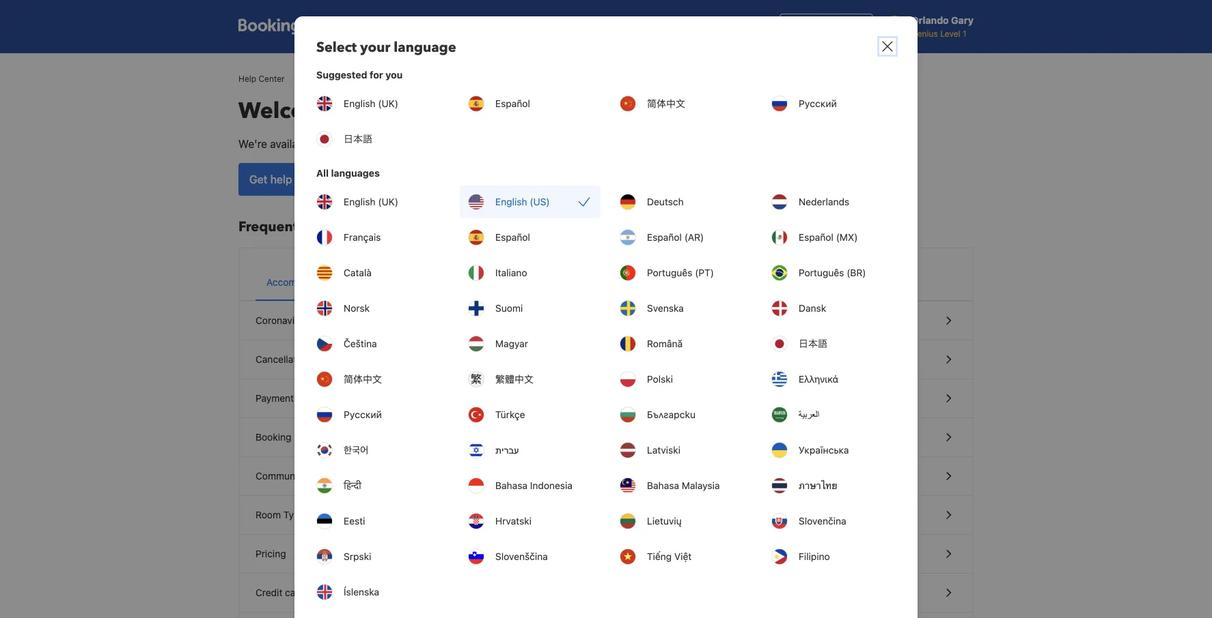 Task type: locate. For each thing, give the bounding box(es) containing it.
bahasa for bahasa malaysia
[[647, 481, 679, 492]]

português left (br)
[[799, 267, 844, 279]]

english (uk) link up 'français' link
[[308, 186, 449, 219]]

booking.com online hotel reservations image
[[238, 18, 337, 35]]

car
[[365, 277, 380, 288]]

(mx)
[[836, 232, 858, 243]]

português left (pt)
[[647, 267, 692, 279]]

1 vertical spatial español link
[[460, 221, 601, 254]]

hours
[[332, 138, 360, 151]]

english (uk) link down for at the left top of page
[[308, 87, 449, 120]]

0 vertical spatial help
[[238, 74, 256, 83]]

1 vertical spatial english (uk) link
[[308, 186, 449, 219]]

1 horizontal spatial a
[[362, 138, 368, 151]]

1 vertical spatial русский
[[344, 410, 382, 421]]

for
[[370, 69, 383, 81]]

1 vertical spatial help
[[411, 96, 461, 126]]

bahasa indonesia link
[[460, 470, 601, 503]]

1 vertical spatial 简体中文
[[344, 374, 382, 385]]

0 vertical spatial русский
[[799, 98, 837, 109]]

2 português from the left
[[799, 267, 844, 279]]

1 vertical spatial english (uk)
[[344, 196, 398, 208]]

íslenska link
[[308, 577, 449, 609]]

english (uk)
[[344, 98, 398, 109], [344, 196, 398, 208]]

english (uk) up questions at the left of page
[[344, 196, 398, 208]]

coronavirus-
[[256, 315, 313, 327]]

1 vertical spatial 简体中文 link
[[308, 363, 449, 396]]

0 vertical spatial english (uk)
[[344, 98, 398, 109]]

0 vertical spatial 简体中文 link
[[611, 87, 752, 120]]

0 horizontal spatial bahasa
[[495, 481, 527, 492]]

română link
[[611, 328, 752, 361]]

english for for
[[344, 98, 375, 109]]

details
[[294, 432, 324, 443]]

español (ar) link
[[611, 221, 752, 254]]

norsk link
[[308, 292, 449, 325]]

português for português (br)
[[799, 267, 844, 279]]

nederlands
[[799, 196, 849, 208]]

हिन्दी
[[344, 481, 361, 492]]

1 vertical spatial a
[[319, 173, 325, 186]]

suomi
[[495, 303, 523, 314]]

your
[[360, 38, 390, 57]]

english left (us)
[[495, 196, 527, 208]]

help right the
[[411, 96, 461, 126]]

languages
[[331, 168, 380, 179]]

1 english (uk) link from the top
[[308, 87, 449, 120]]

room types
[[256, 510, 310, 521]]

booking details button
[[239, 419, 973, 458]]

english (uk) down for at the left top of page
[[344, 98, 398, 109]]

a right with
[[319, 173, 325, 186]]

العربية link
[[763, 399, 904, 432]]

日本語 link
[[308, 123, 449, 156], [763, 328, 904, 361]]

credit
[[256, 588, 282, 599]]

bahasa malaysia link
[[611, 470, 752, 503]]

0 vertical spatial english (uk) link
[[308, 87, 449, 120]]

1 vertical spatial (uk)
[[378, 196, 398, 208]]

português for português (pt)
[[647, 267, 692, 279]]

english for languages
[[344, 196, 375, 208]]

1 horizontal spatial 简体中文
[[647, 98, 685, 109]]

0 vertical spatial 日本語
[[344, 134, 372, 145]]

taxis
[[519, 277, 540, 288]]

0 horizontal spatial 日本語 link
[[308, 123, 449, 156]]

a left day
[[362, 138, 368, 151]]

filipino link
[[763, 541, 904, 574]]

0 horizontal spatial a
[[319, 173, 325, 186]]

2 español link from the top
[[460, 221, 601, 254]]

2 bahasa from the left
[[647, 481, 679, 492]]

1 vertical spatial 日本語
[[799, 339, 827, 350]]

bahasa up hrvatski
[[495, 481, 527, 492]]

2 english (uk) from the top
[[344, 196, 398, 208]]

日本語 down dansk
[[799, 339, 827, 350]]

communications button
[[239, 458, 973, 497]]

select your language
[[316, 38, 456, 57]]

0 horizontal spatial 简体中文
[[344, 374, 382, 385]]

flights
[[435, 277, 464, 288]]

עברית
[[495, 445, 519, 456]]

help up welcome on the top left
[[238, 74, 256, 83]]

help
[[270, 173, 292, 186]]

0 vertical spatial center
[[259, 74, 285, 83]]

0 horizontal spatial help
[[238, 74, 256, 83]]

welcome to the help center
[[238, 96, 538, 126]]

1 español link from the top
[[460, 87, 601, 120]]

(uk)
[[378, 98, 398, 109], [378, 196, 398, 208]]

1 bahasa from the left
[[495, 481, 527, 492]]

credit cards button
[[239, 575, 973, 614]]

(uk) down you
[[378, 98, 398, 109]]

get help with a booking button
[[238, 163, 380, 196]]

日本語 down to on the top of the page
[[344, 134, 372, 145]]

frequently asked questions
[[238, 218, 421, 237]]

0 horizontal spatial русский
[[344, 410, 382, 421]]

العربية
[[799, 410, 819, 421]]

all
[[316, 168, 329, 179]]

0 vertical spatial 日本語 link
[[308, 123, 449, 156]]

tab list containing accommodations
[[239, 249, 973, 302]]

1 horizontal spatial português
[[799, 267, 844, 279]]

bahasa down latviski
[[647, 481, 679, 492]]

简体中文 link
[[611, 87, 752, 120], [308, 363, 449, 396]]

latviski
[[647, 445, 680, 456]]

(uk) up questions at the left of page
[[378, 196, 398, 208]]

1 horizontal spatial русский link
[[763, 87, 904, 120]]

1 (uk) from the top
[[378, 98, 398, 109]]

čeština link
[[308, 328, 449, 361]]

tab list
[[239, 249, 973, 302]]

español (ar)
[[647, 232, 704, 243]]

0 vertical spatial русский link
[[763, 87, 904, 120]]

filipino
[[799, 552, 830, 563]]

1 english (uk) from the top
[[344, 98, 398, 109]]

eesti link
[[308, 506, 449, 538]]

(pt)
[[695, 267, 714, 279]]

français link
[[308, 221, 449, 254]]

한국어 link
[[308, 435, 449, 467]]

1 horizontal spatial bahasa
[[647, 481, 679, 492]]

english
[[344, 98, 375, 109], [344, 196, 375, 208], [495, 196, 527, 208]]

español link for 简体中文
[[460, 87, 601, 120]]

1 horizontal spatial 日本語 link
[[763, 328, 904, 361]]

português (pt)
[[647, 267, 714, 279]]

magyar link
[[460, 328, 601, 361]]

ελληνικά
[[799, 374, 838, 385]]

繁體中文
[[495, 374, 534, 385]]

português
[[647, 267, 692, 279], [799, 267, 844, 279]]

0 horizontal spatial português
[[647, 267, 692, 279]]

русский link
[[763, 87, 904, 120], [308, 399, 449, 432]]

deutsch link
[[611, 186, 752, 219]]

car rentals button
[[354, 249, 424, 301]]

cancellations
[[256, 354, 315, 366]]

1 horizontal spatial русский
[[799, 98, 837, 109]]

english (uk) for languages
[[344, 196, 398, 208]]

24
[[316, 138, 329, 151]]

airport taxis
[[486, 277, 540, 288]]

(uk) for for
[[378, 98, 398, 109]]

english down booking
[[344, 196, 375, 208]]

українська link
[[763, 435, 904, 467]]

0 horizontal spatial 简体中文 link
[[308, 363, 449, 396]]

1 vertical spatial center
[[467, 96, 538, 126]]

українська
[[799, 445, 849, 456]]

2 (uk) from the top
[[378, 196, 398, 208]]

0 vertical spatial (uk)
[[378, 98, 398, 109]]

0 vertical spatial español link
[[460, 87, 601, 120]]

get help with a booking
[[249, 173, 369, 186]]

(us)
[[530, 196, 550, 208]]

1 português from the left
[[647, 267, 692, 279]]

slovenčina
[[799, 516, 846, 527]]

português (br)
[[799, 267, 866, 279]]

we're available 24 hours a day
[[238, 138, 389, 151]]

english down suggested for you
[[344, 98, 375, 109]]

việt
[[674, 552, 692, 563]]

center
[[259, 74, 285, 83], [467, 96, 538, 126]]

english (us) link
[[460, 186, 601, 219]]

we're
[[238, 138, 267, 151]]

(uk) for languages
[[378, 196, 398, 208]]

1 vertical spatial русский link
[[308, 399, 449, 432]]

2 english (uk) link from the top
[[308, 186, 449, 219]]

polski link
[[611, 363, 752, 396]]



Task type: vqa. For each thing, say whether or not it's contained in the screenshot.
the Match
no



Task type: describe. For each thing, give the bounding box(es) containing it.
credit cards
[[256, 588, 310, 599]]

tiếng việt
[[647, 552, 692, 563]]

dansk link
[[763, 292, 904, 325]]

हिन्दी link
[[308, 470, 449, 503]]

slovenščina link
[[460, 541, 601, 574]]

select
[[316, 38, 357, 57]]

payment button
[[239, 380, 973, 419]]

(ar)
[[684, 232, 704, 243]]

1
[[963, 29, 966, 38]]

türkçe link
[[460, 399, 601, 432]]

get
[[249, 173, 267, 186]]

tiếng
[[647, 552, 672, 563]]

ภาษาไทย
[[799, 481, 837, 492]]

malaysia
[[682, 481, 720, 492]]

airport taxis button
[[475, 249, 551, 301]]

english (us)
[[495, 196, 550, 208]]

1 horizontal spatial 简体中文 link
[[611, 87, 752, 120]]

עברית link
[[460, 435, 601, 467]]

português (br) link
[[763, 257, 904, 290]]

communications
[[256, 471, 329, 482]]

0 horizontal spatial русский link
[[308, 399, 449, 432]]

lietuvių link
[[611, 506, 752, 538]]

nederlands link
[[763, 186, 904, 219]]

1 horizontal spatial help
[[411, 96, 461, 126]]

bahasa malaysia
[[647, 481, 720, 492]]

select your language dialog
[[294, 16, 918, 619]]

русский for leftmost русский link
[[344, 410, 382, 421]]

cancellations button
[[239, 341, 973, 380]]

0 vertical spatial a
[[362, 138, 368, 151]]

airport
[[486, 277, 517, 288]]

dansk
[[799, 303, 826, 314]]

bahasa indonesia
[[495, 481, 572, 492]]

day
[[371, 138, 389, 151]]

language
[[394, 38, 456, 57]]

related
[[313, 315, 344, 327]]

orlando gary genius level 1
[[911, 15, 974, 38]]

orlando
[[911, 15, 949, 26]]

pricing button
[[239, 536, 973, 575]]

latviski link
[[611, 435, 752, 467]]

english (uk) link for languages
[[308, 186, 449, 219]]

suomi link
[[460, 292, 601, 325]]

català link
[[308, 257, 449, 290]]

level
[[940, 29, 960, 38]]

italiano link
[[460, 257, 601, 290]]

0 horizontal spatial center
[[259, 74, 285, 83]]

close the list of languages image
[[879, 38, 896, 55]]

booking
[[328, 173, 369, 186]]

español link for español (ar)
[[460, 221, 601, 254]]

gary
[[951, 15, 974, 26]]

hrvatski
[[495, 516, 532, 527]]

deutsch
[[647, 196, 684, 208]]

cards
[[285, 588, 310, 599]]

a inside button
[[319, 173, 325, 186]]

čeština
[[344, 339, 377, 350]]

français
[[344, 232, 381, 243]]

ελληνικά link
[[763, 363, 904, 396]]

srpski link
[[308, 541, 449, 574]]

payment
[[256, 393, 294, 404]]

types
[[283, 510, 310, 521]]

русский for русский link to the top
[[799, 98, 837, 109]]

polski
[[647, 374, 673, 385]]

lietuvių
[[647, 516, 682, 527]]

1 horizontal spatial center
[[467, 96, 538, 126]]

to
[[343, 96, 365, 126]]

1 vertical spatial 日本語 link
[[763, 328, 904, 361]]

coronavirus-related support button
[[239, 302, 973, 341]]

asked
[[313, 218, 352, 237]]

questions
[[356, 218, 421, 237]]

0 vertical spatial 简体中文
[[647, 98, 685, 109]]

indonesia
[[530, 481, 572, 492]]

română
[[647, 339, 683, 350]]

català
[[344, 267, 372, 279]]

frequently
[[238, 218, 310, 237]]

slovenčina link
[[763, 506, 904, 538]]

eesti
[[344, 516, 365, 527]]

bahasa for bahasa indonesia
[[495, 481, 527, 492]]

with
[[295, 173, 316, 186]]

pricing
[[256, 549, 286, 560]]

português (pt) link
[[611, 257, 752, 290]]

0 horizontal spatial 日本語
[[344, 134, 372, 145]]

english (uk) for for
[[344, 98, 398, 109]]

türkçe
[[495, 410, 525, 421]]

rentals
[[383, 277, 413, 288]]

english (uk) link for for
[[308, 87, 449, 120]]

suggested
[[316, 69, 367, 81]]

accommodations
[[266, 277, 343, 288]]

1 horizontal spatial 日本語
[[799, 339, 827, 350]]

ภาษาไทย link
[[763, 470, 904, 503]]

welcome
[[238, 96, 338, 126]]

español (mx) link
[[763, 221, 904, 254]]

svenska link
[[611, 292, 752, 325]]

genius
[[911, 29, 938, 38]]

български link
[[611, 399, 752, 432]]

(br)
[[847, 267, 866, 279]]

srpski
[[344, 552, 371, 563]]



